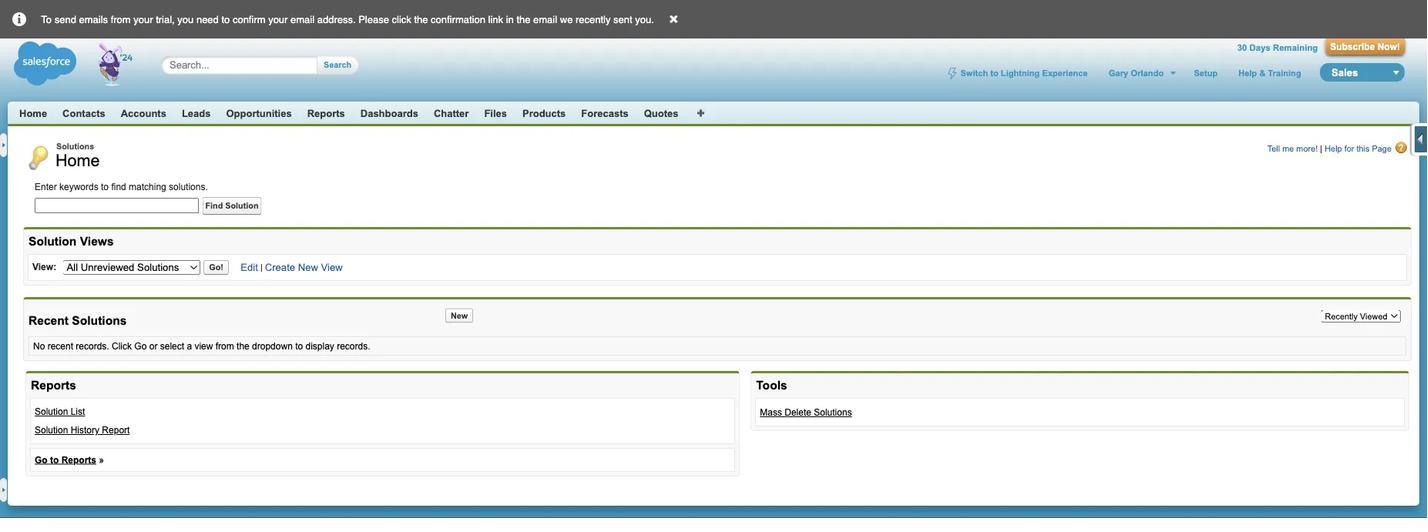 Task type: vqa. For each thing, say whether or not it's contained in the screenshot.
rightmost Help
yes



Task type: describe. For each thing, give the bounding box(es) containing it.
1 your from the left
[[134, 13, 153, 25]]

leads
[[182, 108, 211, 119]]

no recent records. click go or select a view from the dropdown to display records.
[[33, 342, 370, 352]]

you.
[[636, 13, 654, 25]]

edit
[[241, 262, 258, 274]]

0 horizontal spatial the
[[237, 342, 250, 352]]

days
[[1250, 43, 1271, 53]]

in
[[506, 13, 514, 25]]

gary orlando
[[1109, 68, 1165, 78]]

30 days remaining link
[[1238, 43, 1319, 53]]

1 vertical spatial solutions
[[72, 315, 127, 328]]

leads link
[[182, 108, 211, 119]]

2 records. from the left
[[337, 342, 370, 352]]

2 your from the left
[[268, 13, 288, 25]]

solution for solution views
[[29, 235, 77, 249]]

2 vertical spatial reports
[[61, 455, 96, 466]]

2 vertical spatial solutions
[[814, 408, 852, 418]]

1 vertical spatial reports
[[31, 379, 76, 393]]

contacts link
[[63, 108, 105, 119]]

send
[[54, 13, 76, 25]]

2 horizontal spatial the
[[517, 13, 531, 25]]

need
[[197, 13, 219, 25]]

no
[[33, 342, 45, 352]]

edit link
[[241, 262, 258, 274]]

edit | create new view
[[241, 262, 343, 274]]

trial,
[[156, 13, 175, 25]]

reports link
[[307, 108, 345, 119]]

files link
[[484, 108, 507, 119]]

switch to lightning experience
[[961, 68, 1088, 78]]

link
[[488, 13, 504, 25]]

to send emails from your trial, you need to confirm your email address. please click the confirmation link in the email we recently sent you.
[[41, 13, 654, 25]]

30 days remaining
[[1238, 43, 1319, 53]]

1 records. from the left
[[76, 342, 109, 352]]

go to reports »
[[35, 455, 104, 466]]

contacts
[[63, 108, 105, 119]]

sent
[[614, 13, 633, 25]]

enter keywords to find matching solutions.
[[35, 182, 208, 192]]

report
[[102, 426, 130, 436]]

| inside edit | create new view
[[261, 263, 263, 272]]

solution views
[[29, 235, 114, 249]]

help & training link
[[1238, 68, 1304, 78]]

to left find
[[101, 182, 109, 192]]

info image
[[0, 0, 39, 27]]

more!
[[1297, 144, 1319, 154]]

views
[[80, 235, 114, 249]]

recent
[[29, 315, 69, 328]]

help for this page
[[1326, 144, 1392, 154]]

delete
[[785, 408, 812, 418]]

you
[[178, 13, 194, 25]]

training
[[1269, 68, 1302, 78]]

&
[[1260, 68, 1266, 78]]

orlando
[[1131, 68, 1165, 78]]

page
[[1373, 144, 1392, 154]]

tell
[[1268, 144, 1281, 154]]

0 vertical spatial reports
[[307, 108, 345, 119]]

this
[[1357, 144, 1370, 154]]

to
[[41, 13, 52, 25]]

click
[[392, 13, 412, 25]]

home link
[[19, 108, 47, 119]]

0 vertical spatial |
[[1321, 144, 1323, 154]]

select
[[160, 342, 184, 352]]

expand quick access menu image
[[1416, 132, 1428, 147]]

1 vertical spatial go
[[35, 455, 48, 466]]

1 email from the left
[[291, 13, 315, 25]]

solution history report link
[[35, 426, 130, 436]]

setup
[[1195, 68, 1218, 78]]

view
[[321, 262, 343, 274]]

tools
[[757, 379, 788, 393]]

me
[[1283, 144, 1295, 154]]

display
[[306, 342, 334, 352]]

view:
[[32, 262, 56, 272]]

new
[[298, 262, 318, 274]]

solutions image
[[27, 146, 52, 170]]

enter
[[35, 182, 57, 192]]

help for help & training
[[1239, 68, 1258, 78]]

solution list
[[35, 407, 85, 418]]

forecasts link
[[582, 108, 629, 119]]

recent
[[48, 342, 73, 352]]

1 horizontal spatial the
[[414, 13, 428, 25]]

to left display
[[295, 342, 303, 352]]

history
[[71, 426, 99, 436]]

for
[[1345, 144, 1355, 154]]

setup link
[[1193, 68, 1220, 78]]

quotes link
[[644, 108, 679, 119]]

emails
[[79, 13, 108, 25]]

solutions.
[[169, 182, 208, 192]]

solution history report
[[35, 426, 130, 436]]

find
[[111, 182, 126, 192]]



Task type: locate. For each thing, give the bounding box(es) containing it.
None submit
[[202, 197, 262, 215]]

from right emails
[[111, 13, 131, 25]]

help left &
[[1239, 68, 1258, 78]]

accounts
[[121, 108, 166, 119]]

we
[[560, 13, 573, 25]]

go left or
[[134, 342, 147, 352]]

help
[[1239, 68, 1258, 78], [1326, 144, 1343, 154]]

remaining
[[1274, 43, 1319, 53]]

0 vertical spatial home
[[19, 108, 47, 119]]

files
[[484, 108, 507, 119]]

1 vertical spatial help
[[1326, 144, 1343, 154]]

home up keywords
[[56, 152, 100, 170]]

recent solutions
[[29, 315, 127, 328]]

solutions
[[56, 142, 94, 152], [72, 315, 127, 328], [814, 408, 852, 418]]

products link
[[523, 108, 566, 119]]

help inside "link"
[[1326, 144, 1343, 154]]

| right 'more!'
[[1321, 144, 1323, 154]]

|
[[1321, 144, 1323, 154], [261, 263, 263, 272]]

the
[[414, 13, 428, 25], [517, 13, 531, 25], [237, 342, 250, 352]]

1 horizontal spatial your
[[268, 13, 288, 25]]

all tabs image
[[697, 108, 706, 117]]

0 horizontal spatial from
[[111, 13, 131, 25]]

solutions right delete
[[814, 408, 852, 418]]

None text field
[[35, 198, 199, 214]]

gary
[[1109, 68, 1129, 78]]

go down "solution history report"
[[35, 455, 48, 466]]

solutions home
[[56, 142, 100, 170]]

solution up view:
[[29, 235, 77, 249]]

confirm
[[233, 13, 266, 25]]

opportunities
[[226, 108, 292, 119]]

0 horizontal spatial go
[[35, 455, 48, 466]]

solution down solution list
[[35, 426, 68, 436]]

tell me more! |
[[1268, 144, 1326, 154]]

email
[[291, 13, 315, 25], [534, 13, 558, 25]]

1 vertical spatial solution
[[35, 407, 68, 418]]

0 vertical spatial help
[[1239, 68, 1258, 78]]

1 vertical spatial from
[[216, 342, 234, 352]]

2 email from the left
[[534, 13, 558, 25]]

1 horizontal spatial help
[[1326, 144, 1343, 154]]

help for this page link
[[1326, 142, 1409, 154]]

reports up solution list "link"
[[31, 379, 76, 393]]

reports left »
[[61, 455, 96, 466]]

a
[[187, 342, 192, 352]]

salesforce.com image
[[10, 39, 145, 89]]

records.
[[76, 342, 109, 352], [337, 342, 370, 352]]

0 horizontal spatial your
[[134, 13, 153, 25]]

solution
[[29, 235, 77, 249], [35, 407, 68, 418], [35, 426, 68, 436]]

the right in
[[517, 13, 531, 25]]

solution list link
[[35, 407, 85, 418]]

solution for solution history report
[[35, 426, 68, 436]]

solutions up click
[[72, 315, 127, 328]]

0 vertical spatial solutions
[[56, 142, 94, 152]]

to down "solution history report"
[[50, 455, 59, 466]]

experience
[[1043, 68, 1088, 78]]

your right confirm on the left top of the page
[[268, 13, 288, 25]]

1 horizontal spatial home
[[56, 152, 100, 170]]

your left trial,
[[134, 13, 153, 25]]

to right switch on the right top
[[991, 68, 999, 78]]

to right need
[[222, 13, 230, 25]]

confirmation
[[431, 13, 486, 25]]

0 vertical spatial solution
[[29, 235, 77, 249]]

2 vertical spatial solution
[[35, 426, 68, 436]]

products
[[523, 108, 566, 119]]

please
[[359, 13, 389, 25]]

dashboards
[[361, 108, 419, 119]]

close image
[[657, 2, 692, 25]]

from right view
[[216, 342, 234, 352]]

go to reports link
[[35, 455, 96, 466]]

chatter link
[[434, 108, 469, 119]]

forecasts
[[582, 108, 629, 119]]

the right click
[[414, 13, 428, 25]]

0 horizontal spatial records.
[[76, 342, 109, 352]]

0 horizontal spatial help
[[1239, 68, 1258, 78]]

dashboards link
[[361, 108, 419, 119]]

create
[[265, 262, 295, 274]]

records. left click
[[76, 342, 109, 352]]

switch to lightning experience link
[[946, 68, 1090, 80]]

reports left dashboards
[[307, 108, 345, 119]]

the left dropdown
[[237, 342, 250, 352]]

None button
[[1326, 39, 1406, 55], [318, 56, 352, 74], [204, 261, 229, 275], [446, 309, 474, 323], [1326, 39, 1406, 55], [318, 56, 352, 74], [204, 261, 229, 275], [446, 309, 474, 323]]

0 vertical spatial go
[[134, 342, 147, 352]]

| right edit
[[261, 263, 263, 272]]

help & training
[[1239, 68, 1302, 78]]

help left for
[[1326, 144, 1343, 154]]

solution left list
[[35, 407, 68, 418]]

1 horizontal spatial |
[[1321, 144, 1323, 154]]

accounts link
[[121, 108, 166, 119]]

view
[[195, 342, 213, 352]]

quotes
[[644, 108, 679, 119]]

home up solutions image
[[19, 108, 47, 119]]

dropdown
[[252, 342, 293, 352]]

solution for solution list
[[35, 407, 68, 418]]

list
[[71, 407, 85, 418]]

home
[[19, 108, 47, 119], [56, 152, 100, 170]]

chatter
[[434, 108, 469, 119]]

switch
[[961, 68, 989, 78]]

address.
[[317, 13, 356, 25]]

0 vertical spatial from
[[111, 13, 131, 25]]

help for help for this page
[[1326, 144, 1343, 154]]

1 vertical spatial |
[[261, 263, 263, 272]]

to
[[222, 13, 230, 25], [991, 68, 999, 78], [101, 182, 109, 192], [295, 342, 303, 352], [50, 455, 59, 466]]

create new view link
[[265, 262, 343, 274]]

email left we
[[534, 13, 558, 25]]

0 horizontal spatial email
[[291, 13, 315, 25]]

your
[[134, 13, 153, 25], [268, 13, 288, 25]]

1 horizontal spatial records.
[[337, 342, 370, 352]]

lightning
[[1001, 68, 1040, 78]]

from
[[111, 13, 131, 25], [216, 342, 234, 352]]

Search... text field
[[170, 59, 302, 71]]

recently
[[576, 13, 611, 25]]

opportunities link
[[226, 108, 292, 119]]

30
[[1238, 43, 1248, 53]]

0 horizontal spatial |
[[261, 263, 263, 272]]

1 horizontal spatial from
[[216, 342, 234, 352]]

0 horizontal spatial home
[[19, 108, 47, 119]]

sales
[[1332, 67, 1359, 78]]

1 vertical spatial home
[[56, 152, 100, 170]]

solutions inside solutions home
[[56, 142, 94, 152]]

keywords
[[59, 182, 98, 192]]

»
[[99, 455, 104, 466]]

mass delete solutions link
[[760, 408, 852, 418]]

records. right display
[[337, 342, 370, 352]]

email left address.
[[291, 13, 315, 25]]

solutions down contacts
[[56, 142, 94, 152]]

1 horizontal spatial go
[[134, 342, 147, 352]]

1 horizontal spatial email
[[534, 13, 558, 25]]

mass
[[760, 408, 783, 418]]



